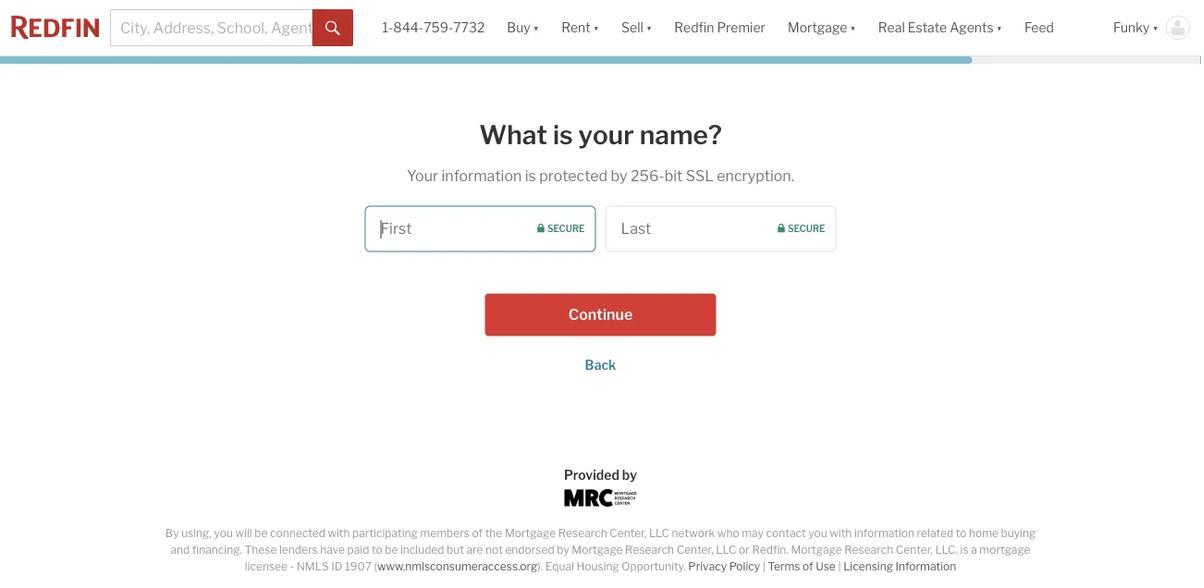 Task type: vqa. For each thing, say whether or not it's contained in the screenshot.
'Funky'
yes



Task type: describe. For each thing, give the bounding box(es) containing it.
your name?
[[579, 119, 722, 150]]

0 vertical spatial be
[[255, 527, 268, 540]]

provided
[[564, 467, 620, 483]]

licensing information link
[[844, 560, 957, 573]]

0 vertical spatial information
[[442, 167, 522, 185]]

mortgage ▾
[[788, 20, 856, 35]]

by inside by using, you will be connected with participating members of the mortgage research center, llc network who may contact you with information related to home buying and financing. these lenders have paid to be included but are not endorsed by mortgage research center, llc or redfin. mortgage research center, llc. is a mortgage licensee - nmls id 1907 (
[[557, 543, 570, 557]]

▾ for rent ▾
[[593, 20, 599, 35]]

id
[[331, 560, 343, 573]]

real
[[879, 20, 905, 35]]

(
[[374, 560, 377, 573]]

members
[[420, 527, 470, 540]]

).
[[538, 560, 543, 573]]

back button
[[585, 358, 616, 373]]

but
[[447, 543, 464, 557]]

what is your name?
[[479, 119, 722, 150]]

are
[[467, 543, 483, 557]]

agents
[[950, 20, 994, 35]]

have
[[320, 543, 345, 557]]

buy ▾ button
[[496, 0, 551, 55]]

mortgage up use
[[791, 543, 842, 557]]

1 | from the left
[[763, 560, 766, 573]]

housing
[[577, 560, 619, 573]]

256-
[[631, 167, 665, 185]]

2 horizontal spatial research
[[845, 543, 894, 557]]

First text field
[[365, 206, 596, 252]]

continue
[[569, 306, 633, 324]]

feed
[[1025, 20, 1054, 35]]

using,
[[181, 527, 212, 540]]

www.nmlsconsumeraccess.org
[[377, 560, 538, 573]]

will
[[235, 527, 252, 540]]

1 you from the left
[[214, 527, 233, 540]]

1 vertical spatial be
[[385, 543, 398, 557]]

sell
[[622, 20, 644, 35]]

Last text field
[[605, 206, 837, 252]]

estate
[[908, 20, 947, 35]]

licensee
[[245, 560, 288, 573]]

844-
[[393, 20, 424, 35]]

premier
[[717, 20, 766, 35]]

0 horizontal spatial research
[[558, 527, 607, 540]]

llc.
[[936, 543, 958, 557]]

contact
[[766, 527, 806, 540]]

0 vertical spatial by
[[611, 167, 628, 185]]

your
[[407, 167, 439, 185]]

what
[[479, 119, 548, 150]]

0 horizontal spatial center,
[[610, 527, 647, 540]]

bit
[[665, 167, 683, 185]]

of for members
[[472, 527, 483, 540]]

2 | from the left
[[838, 560, 841, 573]]

0 horizontal spatial llc
[[649, 527, 670, 540]]

real estate agents ▾ link
[[879, 0, 1003, 55]]

paid
[[347, 543, 369, 557]]

▾ inside 'dropdown button'
[[997, 20, 1003, 35]]

network
[[672, 527, 715, 540]]

▾ for sell ▾
[[646, 20, 652, 35]]

mortgage
[[980, 543, 1031, 557]]

financing.
[[192, 543, 242, 557]]

continue button
[[485, 294, 716, 336]]

1 horizontal spatial to
[[956, 527, 967, 540]]

rent ▾ button
[[551, 0, 611, 55]]

funky ▾
[[1114, 20, 1159, 35]]

by
[[165, 527, 179, 540]]

▾ for mortgage ▾
[[850, 20, 856, 35]]

by using, you will be connected with participating members of the mortgage research center, llc network who may contact you with information related to home buying and financing. these lenders have paid to be included but are not endorsed by mortgage research center, llc or redfin. mortgage research center, llc. is a mortgage licensee - nmls id 1907 (
[[165, 527, 1036, 573]]

sell ▾ button
[[611, 0, 664, 55]]

1907
[[345, 560, 372, 573]]

0 horizontal spatial is
[[525, 167, 536, 185]]

1-844-759-7732
[[382, 20, 485, 35]]

endorsed
[[505, 543, 555, 557]]

connected
[[270, 527, 325, 540]]

redfin premier
[[675, 20, 766, 35]]

who
[[718, 527, 740, 540]]

redfin
[[675, 20, 714, 35]]

back
[[585, 358, 616, 373]]

policy
[[730, 560, 760, 573]]

funky
[[1114, 20, 1150, 35]]

information
[[896, 560, 957, 573]]

mortgage ▾ button
[[777, 0, 867, 55]]

mortgage research center image
[[565, 489, 637, 507]]

buy
[[507, 20, 531, 35]]



Task type: locate. For each thing, give the bounding box(es) containing it.
2 you from the left
[[809, 527, 828, 540]]

with up have
[[328, 527, 350, 540]]

opportunity.
[[622, 560, 686, 573]]

|
[[763, 560, 766, 573], [838, 560, 841, 573]]

1-844-759-7732 link
[[382, 20, 485, 35]]

llc up opportunity.
[[649, 527, 670, 540]]

1 horizontal spatial research
[[625, 543, 674, 557]]

1 horizontal spatial of
[[803, 560, 814, 573]]

real estate agents ▾ button
[[867, 0, 1014, 55]]

▾ left real
[[850, 20, 856, 35]]

terms
[[768, 560, 801, 573]]

research up housing
[[558, 527, 607, 540]]

not
[[486, 543, 503, 557]]

▾ right buy
[[533, 20, 539, 35]]

▾ right "agents"
[[997, 20, 1003, 35]]

buy ▾
[[507, 20, 539, 35]]

1 vertical spatial of
[[803, 560, 814, 573]]

participating
[[352, 527, 418, 540]]

0 horizontal spatial of
[[472, 527, 483, 540]]

7732
[[453, 20, 485, 35]]

redfin.
[[752, 543, 789, 557]]

by
[[611, 167, 628, 185], [622, 467, 637, 483], [557, 543, 570, 557]]

4 ▾ from the left
[[850, 20, 856, 35]]

▾ for buy ▾
[[533, 20, 539, 35]]

by left 256-
[[611, 167, 628, 185]]

privacy policy link
[[689, 560, 760, 573]]

information down what
[[442, 167, 522, 185]]

is up protected
[[553, 119, 573, 150]]

mortgage
[[788, 20, 848, 35], [505, 527, 556, 540], [572, 543, 623, 557], [791, 543, 842, 557]]

1 horizontal spatial llc
[[716, 543, 737, 557]]

by up equal
[[557, 543, 570, 557]]

759-
[[424, 20, 453, 35]]

is
[[553, 119, 573, 150], [525, 167, 536, 185], [961, 543, 969, 557]]

1 horizontal spatial be
[[385, 543, 398, 557]]

information
[[442, 167, 522, 185], [855, 527, 915, 540]]

1 vertical spatial to
[[372, 543, 383, 557]]

redfin premier button
[[664, 0, 777, 55]]

use
[[816, 560, 836, 573]]

0 vertical spatial of
[[472, 527, 483, 540]]

2 horizontal spatial center,
[[896, 543, 933, 557]]

0 horizontal spatial you
[[214, 527, 233, 540]]

licensing
[[844, 560, 894, 573]]

research up licensing
[[845, 543, 894, 557]]

lenders
[[279, 543, 318, 557]]

▾ right sell
[[646, 20, 652, 35]]

provided by
[[564, 467, 637, 483]]

to up llc.
[[956, 527, 967, 540]]

2 horizontal spatial is
[[961, 543, 969, 557]]

1 horizontal spatial you
[[809, 527, 828, 540]]

protected
[[539, 167, 608, 185]]

rent ▾
[[562, 20, 599, 35]]

buy ▾ button
[[507, 0, 539, 55]]

0 horizontal spatial information
[[442, 167, 522, 185]]

rent ▾ button
[[562, 0, 599, 55]]

the
[[485, 527, 503, 540]]

▾ right funky
[[1153, 20, 1159, 35]]

1 with from the left
[[328, 527, 350, 540]]

is left protected
[[525, 167, 536, 185]]

real estate agents ▾
[[879, 20, 1003, 35]]

www.nmlsconsumeraccess.org link
[[377, 560, 538, 573]]

1 horizontal spatial |
[[838, 560, 841, 573]]

1 vertical spatial information
[[855, 527, 915, 540]]

2 vertical spatial is
[[961, 543, 969, 557]]

1 ▾ from the left
[[533, 20, 539, 35]]

City, Address, School, Agent, ZIP search field
[[110, 9, 313, 46]]

www.nmlsconsumeraccess.org ). equal housing opportunity. privacy policy | terms of use | licensing information
[[377, 560, 957, 573]]

ssl encryption.
[[686, 167, 795, 185]]

center, down network
[[677, 543, 714, 557]]

mortgage up endorsed
[[505, 527, 556, 540]]

be up these
[[255, 527, 268, 540]]

information inside by using, you will be connected with participating members of the mortgage research center, llc network who may contact you with information related to home buying and financing. these lenders have paid to be included but are not endorsed by mortgage research center, llc or redfin. mortgage research center, llc. is a mortgage licensee - nmls id 1907 (
[[855, 527, 915, 540]]

1 vertical spatial llc
[[716, 543, 737, 557]]

your information is protected by 256-bit ssl encryption.
[[407, 167, 795, 185]]

these
[[245, 543, 277, 557]]

0 vertical spatial to
[[956, 527, 967, 540]]

with up use
[[830, 527, 852, 540]]

privacy
[[689, 560, 727, 573]]

0 horizontal spatial with
[[328, 527, 350, 540]]

of left use
[[803, 560, 814, 573]]

to up ( at the left
[[372, 543, 383, 557]]

1 horizontal spatial center,
[[677, 543, 714, 557]]

of for terms
[[803, 560, 814, 573]]

be down participating
[[385, 543, 398, 557]]

is inside by using, you will be connected with participating members of the mortgage research center, llc network who may contact you with information related to home buying and financing. these lenders have paid to be included but are not endorsed by mortgage research center, llc or redfin. mortgage research center, llc. is a mortgage licensee - nmls id 1907 (
[[961, 543, 969, 557]]

3 ▾ from the left
[[646, 20, 652, 35]]

0 horizontal spatial |
[[763, 560, 766, 573]]

center, up the information
[[896, 543, 933, 557]]

equal
[[546, 560, 574, 573]]

1 vertical spatial by
[[622, 467, 637, 483]]

center,
[[610, 527, 647, 540], [677, 543, 714, 557], [896, 543, 933, 557]]

feed button
[[1014, 0, 1103, 55]]

0 horizontal spatial be
[[255, 527, 268, 540]]

nmls
[[297, 560, 329, 573]]

you
[[214, 527, 233, 540], [809, 527, 828, 540]]

of left the
[[472, 527, 483, 540]]

0 vertical spatial is
[[553, 119, 573, 150]]

mortgage left real
[[788, 20, 848, 35]]

by up "mortgage research center" image
[[622, 467, 637, 483]]

1 horizontal spatial information
[[855, 527, 915, 540]]

is left a
[[961, 543, 969, 557]]

home
[[969, 527, 999, 540]]

information up licensing information link
[[855, 527, 915, 540]]

buying
[[1001, 527, 1036, 540]]

-
[[290, 560, 294, 573]]

you up financing.
[[214, 527, 233, 540]]

and
[[171, 543, 190, 557]]

▾ right rent on the left of page
[[593, 20, 599, 35]]

llc
[[649, 527, 670, 540], [716, 543, 737, 557]]

or
[[739, 543, 750, 557]]

a
[[971, 543, 977, 557]]

sell ▾
[[622, 20, 652, 35]]

▾ for funky ▾
[[1153, 20, 1159, 35]]

1 horizontal spatial with
[[830, 527, 852, 540]]

2 with from the left
[[830, 527, 852, 540]]

2 ▾ from the left
[[593, 20, 599, 35]]

0 vertical spatial llc
[[649, 527, 670, 540]]

0 horizontal spatial to
[[372, 543, 383, 557]]

research up opportunity.
[[625, 543, 674, 557]]

may
[[742, 527, 764, 540]]

6 ▾ from the left
[[1153, 20, 1159, 35]]

▾
[[533, 20, 539, 35], [593, 20, 599, 35], [646, 20, 652, 35], [850, 20, 856, 35], [997, 20, 1003, 35], [1153, 20, 1159, 35]]

| right use
[[838, 560, 841, 573]]

mortgage inside dropdown button
[[788, 20, 848, 35]]

2 vertical spatial by
[[557, 543, 570, 557]]

mortgage ▾ button
[[788, 0, 856, 55]]

to
[[956, 527, 967, 540], [372, 543, 383, 557]]

sell ▾ button
[[622, 0, 652, 55]]

1 vertical spatial is
[[525, 167, 536, 185]]

5 ▾ from the left
[[997, 20, 1003, 35]]

you right contact
[[809, 527, 828, 540]]

1-
[[382, 20, 393, 35]]

center, up opportunity.
[[610, 527, 647, 540]]

submit search image
[[326, 21, 341, 36]]

| down redfin.
[[763, 560, 766, 573]]

be
[[255, 527, 268, 540], [385, 543, 398, 557]]

rent
[[562, 20, 591, 35]]

related
[[917, 527, 954, 540]]

mortgage up housing
[[572, 543, 623, 557]]

llc up privacy policy link
[[716, 543, 737, 557]]

of inside by using, you will be connected with participating members of the mortgage research center, llc network who may contact you with information related to home buying and financing. these lenders have paid to be included but are not endorsed by mortgage research center, llc or redfin. mortgage research center, llc. is a mortgage licensee - nmls id 1907 (
[[472, 527, 483, 540]]

included
[[400, 543, 444, 557]]

1 horizontal spatial is
[[553, 119, 573, 150]]



